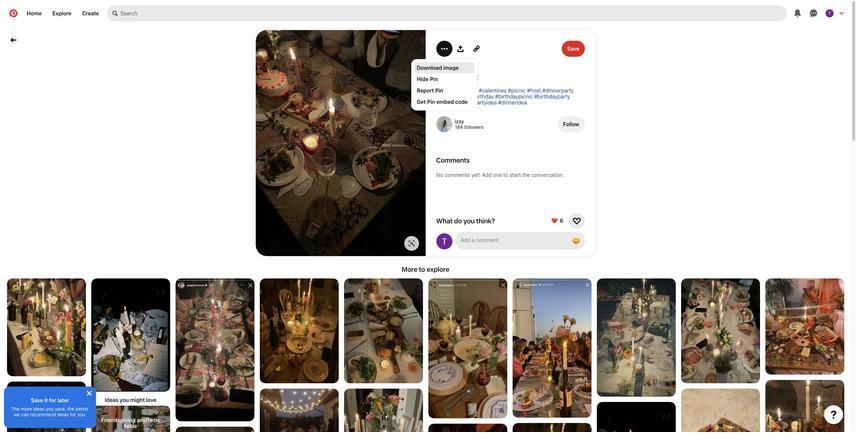 Task type: describe. For each thing, give the bounding box(es) containing it.
#dinnerpicnic
[[436, 100, 469, 106]]

more to explore
[[402, 266, 450, 274]]

1 horizontal spatial ideas
[[57, 413, 69, 418]]

you.
[[77, 413, 86, 418]]

😃
[[572, 236, 580, 246]]

this contains an image of: 🪞 image
[[7, 279, 86, 377]]

pin for hide
[[430, 76, 438, 82]]

#picnic link
[[508, 88, 526, 94]]

comments
[[445, 172, 470, 178]]

create link
[[77, 5, 104, 21]]

#birthdayparty link
[[535, 94, 570, 100]]

#dinneridea link
[[498, 100, 527, 106]]

this contains an image of: elegant graduation party ideas aesthetic image
[[681, 279, 760, 384]]

#partyidea link
[[471, 100, 497, 106]]

#dinner link
[[459, 88, 478, 94]]

izzy avatar link image
[[436, 116, 452, 132]]

ideas
[[105, 398, 118, 404]]

#gardenparty
[[436, 94, 469, 100]]

reaction image
[[573, 217, 581, 225]]

follow
[[563, 121, 580, 127]]

save for save
[[567, 46, 580, 52]]

this contains an image of: 🍸dinner at mine image
[[513, 279, 592, 419]]

list containing ideas you might love
[[4, 279, 847, 433]]

can
[[21, 413, 29, 418]]

save,
[[55, 407, 66, 413]]

#birthdayparty
[[535, 94, 570, 100]]

blacklashes1000 image
[[436, 234, 452, 250]]

#gardenparty link
[[436, 94, 469, 100]]

#dinneridea
[[498, 100, 527, 106]]

what
[[436, 217, 453, 225]]

comments
[[436, 157, 470, 164]]

hide pin
[[417, 76, 438, 82]]

#dinnerparty link
[[543, 88, 574, 94]]

download image menu item
[[414, 62, 475, 74]]

followers
[[464, 124, 484, 130]]

embed
[[437, 99, 454, 105]]

pin for report
[[435, 88, 443, 94]]

click to shop image
[[408, 241, 415, 247]]

you inside "save it for later the more ideas you save, the better we can recommend ideas for you."
[[46, 407, 54, 413]]

girls night
[[436, 71, 478, 82]]

#host link
[[527, 88, 541, 94]]

cocktail aesthetics summer, cocktail party aesthetics, cocktail party aesthetic image
[[428, 425, 507, 433]]

izzy 184 followers
[[455, 119, 484, 130]]

1 this contains an image of: dinner party image from the left
[[344, 279, 423, 384]]

184
[[455, 124, 463, 130]]

2 this contains an image of: dinner party image from the left
[[428, 279, 507, 419]]

one
[[493, 172, 502, 178]]

tyler black image
[[826, 9, 834, 17]]

#hosting #dinner
[[436, 88, 478, 94]]

0 horizontal spatial ideas
[[33, 407, 45, 413]]

report pin
[[417, 88, 443, 94]]

home link
[[21, 5, 47, 21]]

get
[[417, 99, 426, 105]]

download
[[417, 65, 442, 71]]

1 horizontal spatial you
[[120, 398, 129, 404]]

aesthetic
[[137, 418, 160, 424]]

#host
[[527, 88, 541, 94]]

more
[[402, 266, 418, 274]]

this contains an image of: @oliverose image
[[260, 389, 339, 433]]

#dinnerparty #gardenparty #birthday
[[436, 88, 574, 100]]

night
[[457, 71, 478, 82]]

we
[[14, 413, 20, 418]]

#dinnerpicnic link
[[436, 100, 469, 106]]

follow button
[[558, 116, 585, 132]]

love
[[146, 398, 157, 404]]

explore
[[52, 10, 71, 16]]

later
[[58, 398, 69, 404]]

1 vertical spatial this contains an image of: diner image
[[513, 424, 592, 433]]

#hosting
[[436, 88, 458, 94]]

0 horizontal spatial this contains an image of: post-dinner details image
[[91, 279, 170, 392]]



Task type: locate. For each thing, give the bounding box(es) containing it.
what do you think?
[[436, 217, 495, 225]]

1 horizontal spatial this contains an image of: post-dinner details image
[[597, 403, 676, 433]]

the
[[11, 407, 20, 413]]

report
[[417, 88, 434, 94]]

0 horizontal spatial to
[[419, 266, 425, 274]]

ideas down it
[[33, 407, 45, 413]]

save
[[567, 46, 580, 52], [31, 398, 43, 404]]

friendsgiving
[[101, 418, 135, 424]]

this contains an image of: whimsical aesthetic dinner party image
[[175, 428, 254, 433]]

#dinnerparty
[[543, 88, 574, 94]]

friendsgiving aesthetic table link
[[91, 406, 170, 433]]

save it for later the more ideas you save, the better we can recommend ideas for you.
[[11, 398, 89, 418]]

for left you.
[[70, 413, 76, 418]]

1 vertical spatial to
[[419, 266, 425, 274]]

start
[[510, 172, 521, 178]]

1 vertical spatial save
[[31, 398, 43, 404]]

#picnic
[[508, 88, 526, 94]]

1 horizontal spatial this contains an image of: diner image
[[513, 424, 592, 433]]

friendsgiving aesthetic table
[[101, 418, 160, 430]]

#birthdaypicnic link
[[495, 94, 533, 100]]

the right save,
[[67, 407, 74, 413]]

0 horizontal spatial save
[[31, 398, 43, 404]]

0 horizontal spatial you
[[46, 407, 54, 413]]

1 horizontal spatial to
[[504, 172, 509, 178]]

save for save it for later the more ideas you save, the better we can recommend ideas for you.
[[31, 398, 43, 404]]

pin up 'get pin embed code'
[[435, 88, 443, 94]]

0 vertical spatial this contains an image of: diner image
[[260, 279, 339, 384]]

#dinner
[[459, 88, 478, 94]]

hide
[[417, 76, 429, 82]]

Add a comment field
[[461, 238, 564, 244]]

0 vertical spatial this contains an image of: post-dinner details image
[[91, 279, 170, 392]]

you right ideas
[[120, 398, 129, 404]]

#birthdaypicnic
[[495, 94, 533, 100]]

to
[[504, 172, 509, 178], [419, 266, 425, 274]]

table
[[124, 424, 137, 430]]

#hosting link
[[436, 88, 458, 94]]

might
[[130, 398, 145, 404]]

izzy link
[[455, 119, 464, 124]]

1 vertical spatial the
[[67, 407, 74, 413]]

comments button
[[436, 157, 585, 164]]

create
[[82, 10, 99, 16]]

1 horizontal spatial this contains an image of: dinner party image
[[428, 279, 507, 419]]

explore
[[427, 266, 450, 274]]

home
[[27, 10, 42, 16]]

#partyidea
[[471, 100, 497, 106]]

0 vertical spatial the
[[523, 172, 530, 178]]

you right do
[[464, 217, 475, 225]]

1 vertical spatial pin
[[435, 88, 443, 94]]

girls
[[436, 71, 455, 82]]

0 horizontal spatial the
[[67, 407, 74, 413]]

explore link
[[47, 5, 77, 21]]

izzy
[[455, 119, 464, 124]]

this contains an image of: dinner party image
[[344, 279, 423, 384], [428, 279, 507, 419]]

do
[[454, 217, 462, 225]]

#valentines link
[[479, 88, 507, 94]]

2 horizontal spatial you
[[464, 217, 475, 225]]

list
[[4, 279, 847, 433]]

Search text field
[[120, 5, 787, 21]]

the inside "save it for later the more ideas you save, the better we can recommend ideas for you."
[[67, 407, 74, 413]]

save button
[[562, 41, 585, 57], [562, 41, 585, 57]]

you
[[464, 217, 475, 225], [120, 398, 129, 404], [46, 407, 54, 413]]

😃 button
[[455, 233, 585, 250], [570, 235, 583, 248]]

1 vertical spatial you
[[120, 398, 129, 404]]

add
[[482, 172, 492, 178]]

better
[[76, 407, 89, 413]]

this contains an image of: diner image
[[260, 279, 339, 384], [513, 424, 592, 433]]

search icon image
[[112, 11, 118, 16]]

1 horizontal spatial for
[[70, 413, 76, 418]]

code
[[455, 99, 468, 105]]

1 horizontal spatial save
[[567, 46, 580, 52]]

ideas you might love
[[105, 398, 157, 404]]

recommend
[[30, 413, 56, 418]]

ideas
[[33, 407, 45, 413], [57, 413, 69, 418]]

#birthdayparty #dinnerpicnic #partyidea
[[436, 94, 570, 106]]

for right it
[[49, 398, 56, 404]]

2 vertical spatial you
[[46, 407, 54, 413]]

download image
[[417, 65, 459, 71]]

0 vertical spatial for
[[49, 398, 56, 404]]

#birthday link
[[471, 94, 494, 100]]

conversation.
[[532, 172, 564, 178]]

it
[[44, 398, 48, 404]]

0 horizontal spatial this contains an image of: diner image
[[260, 279, 339, 384]]

image
[[444, 65, 459, 71]]

save inside "save it for later the more ideas you save, the better we can recommend ideas for you."
[[31, 398, 43, 404]]

pin right hide
[[430, 76, 438, 82]]

#birthday
[[471, 94, 494, 100]]

6
[[560, 218, 564, 224]]

0 vertical spatial pin
[[430, 76, 438, 82]]

1 vertical spatial for
[[70, 413, 76, 418]]

for
[[49, 398, 56, 404], [70, 413, 76, 418]]

2 vertical spatial pin
[[427, 99, 435, 105]]

1 horizontal spatial the
[[523, 172, 530, 178]]

pin for get
[[427, 99, 435, 105]]

the right start
[[523, 172, 530, 178]]

get pin embed code
[[417, 99, 468, 105]]

to right more
[[419, 266, 425, 274]]

ideas down later
[[57, 413, 69, 418]]

pin right get
[[427, 99, 435, 105]]

no
[[436, 172, 443, 178]]

more
[[21, 407, 32, 413]]

you down it
[[46, 407, 54, 413]]

0 vertical spatial to
[[504, 172, 509, 178]]

girls night link
[[436, 71, 585, 82]]

0 horizontal spatial for
[[49, 398, 56, 404]]

this contains an image of: post-dinner details image
[[91, 279, 170, 392], [597, 403, 676, 433]]

yet!
[[472, 172, 481, 178]]

0 vertical spatial you
[[464, 217, 475, 225]]

0 horizontal spatial this contains an image of: dinner party image
[[344, 279, 423, 384]]

0 vertical spatial save
[[567, 46, 580, 52]]

#valentines
[[479, 88, 507, 94]]

1 vertical spatial this contains an image of: post-dinner details image
[[597, 403, 676, 433]]

this contains an image of: aprilinparis1947 image
[[766, 381, 845, 433]]

no comments yet! add one to start the conversation.
[[436, 172, 564, 178]]

this contains an image of: image
[[175, 279, 254, 422], [597, 279, 676, 397], [766, 279, 845, 375], [7, 382, 86, 433], [344, 389, 423, 433], [681, 389, 760, 433]]

think?
[[476, 217, 495, 225]]

the
[[523, 172, 530, 178], [67, 407, 74, 413]]

to right one
[[504, 172, 509, 178]]



Task type: vqa. For each thing, say whether or not it's contained in the screenshot.
read
no



